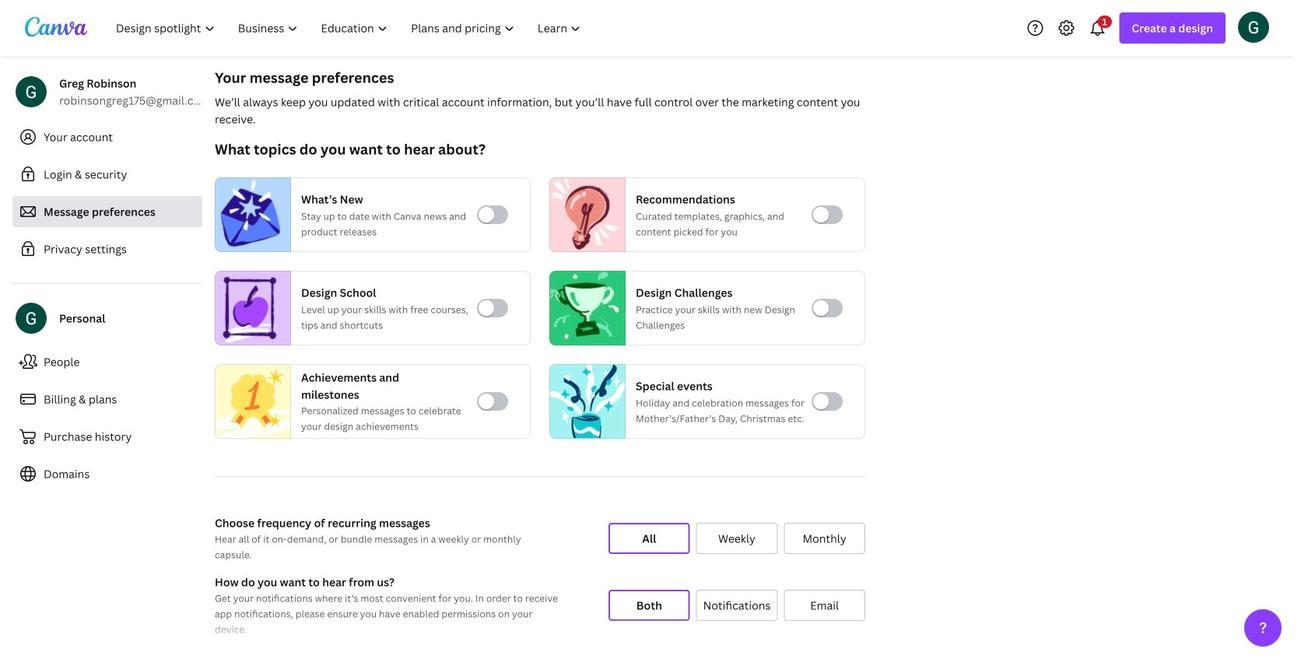 Task type: locate. For each thing, give the bounding box(es) containing it.
greg robinson image
[[1238, 11, 1269, 43]]

None button
[[608, 523, 690, 554], [696, 523, 778, 554], [784, 523, 865, 554], [608, 590, 690, 621], [696, 590, 778, 621], [784, 590, 865, 621], [608, 523, 690, 554], [696, 523, 778, 554], [784, 523, 865, 554], [608, 590, 690, 621], [696, 590, 778, 621], [784, 590, 865, 621]]

topic image
[[216, 177, 284, 252], [550, 177, 619, 252], [216, 271, 284, 345], [550, 271, 619, 345], [216, 361, 290, 442], [550, 361, 625, 442]]

top level navigation element
[[106, 12, 594, 44]]



Task type: vqa. For each thing, say whether or not it's contained in the screenshot.
Topic image
yes



